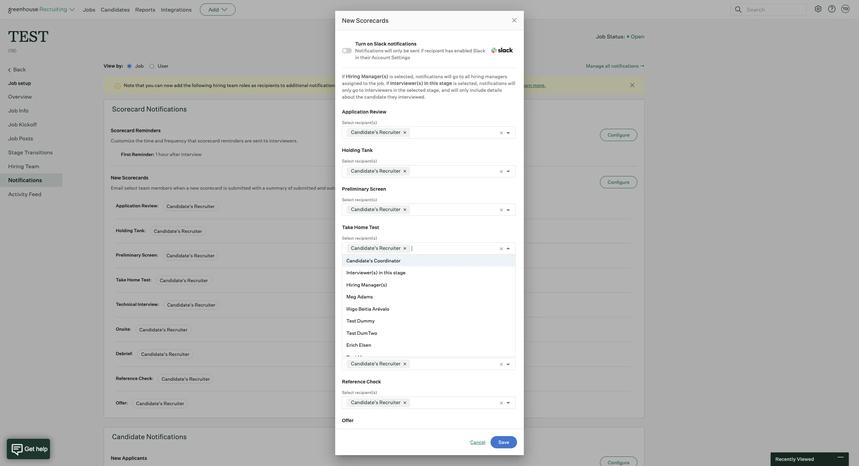 Task type: vqa. For each thing, say whether or not it's contained in the screenshot.
leftmost Debrief
yes



Task type: locate. For each thing, give the bounding box(es) containing it.
1 horizontal spatial holding
[[342, 147, 361, 153]]

1 vertical spatial review
[[142, 203, 157, 209]]

job kickoff link
[[8, 120, 60, 128]]

review inside 'new scorecards' dialog
[[370, 109, 387, 114]]

if up types:
[[342, 73, 345, 79]]

interviewer(s) up interviewed.
[[390, 80, 424, 86]]

is up interviewers
[[390, 73, 393, 79]]

new scorecards inside dialog
[[342, 17, 389, 24]]

to right the are
[[264, 138, 268, 144]]

notifications up the be
[[388, 41, 417, 47]]

job for job status:
[[596, 33, 606, 40]]

1 horizontal spatial is
[[390, 73, 393, 79]]

stage.
[[416, 185, 430, 191]]

the right the about
[[356, 94, 363, 100]]

1 vertical spatial sent
[[253, 138, 263, 144]]

new scorecards up on
[[342, 17, 389, 24]]

job left setup
[[8, 80, 17, 86]]

holding tank :
[[116, 228, 147, 233]]

6 recipient(s) from the top
[[355, 313, 377, 318]]

manager(s) up candidate
[[369, 82, 396, 88]]

0 vertical spatial selected
[[407, 87, 426, 93]]

stage down candidate's coordinator
[[393, 270, 406, 276]]

→
[[640, 63, 645, 69]]

2 select from the top
[[342, 159, 354, 164]]

will left learn
[[508, 80, 516, 86]]

david luan
[[347, 354, 372, 360]]

stage up stage,
[[440, 80, 452, 86]]

additional
[[286, 82, 309, 88]]

notifications left types:
[[310, 82, 337, 88]]

1 vertical spatial interview
[[138, 302, 158, 307]]

5 select recipient(s) from the top
[[342, 274, 377, 279]]

0 horizontal spatial take
[[116, 277, 126, 283]]

0 horizontal spatial slack
[[374, 41, 387, 47]]

reference check
[[342, 379, 381, 385]]

scorecard
[[112, 105, 145, 113], [111, 128, 135, 133]]

1 vertical spatial scorecard
[[200, 185, 222, 191]]

assigned
[[342, 80, 362, 86]]

scorecards up the select
[[122, 175, 149, 181]]

test up technical interview : on the bottom
[[141, 277, 150, 283]]

enabled
[[455, 47, 472, 53]]

1 vertical spatial new
[[111, 175, 121, 181]]

only up settings
[[393, 47, 403, 53]]

notifications link
[[8, 176, 60, 184]]

0 vertical spatial new scorecards
[[342, 17, 389, 24]]

selected, inside 'is selected, notifications will only go to interviewers in the selected stage, and will only include details about the candidate they interviewed.'
[[458, 80, 479, 86]]

0 horizontal spatial ,
[[396, 82, 397, 88]]

first
[[121, 152, 131, 157]]

0 vertical spatial holding
[[342, 147, 361, 153]]

select recipient(s) for preliminary screen
[[342, 197, 377, 202]]

only left include
[[460, 87, 469, 93]]

scorecard for scorecard reminders
[[111, 128, 135, 133]]

selected inside 'is selected, notifications will only go to interviewers in the selected stage, and will only include details about the candidate they interviewed.'
[[407, 87, 426, 93]]

recipient
[[425, 47, 445, 53]]

new scorecards up the select
[[111, 175, 149, 181]]

job left status:
[[596, 33, 606, 40]]

to right "recipients"
[[281, 82, 285, 88]]

job for job posts
[[8, 135, 18, 142]]

new for email select team members when a new scorecard is submitted with a summary of submitted and outstanding scorecards for the selected stage.'s configure button
[[111, 175, 121, 181]]

reference down debrief :
[[116, 376, 138, 381]]

0 vertical spatial scorecard
[[112, 105, 145, 113]]

job left kickoff
[[8, 121, 18, 128]]

activity feed
[[8, 191, 41, 198]]

0 horizontal spatial preliminary
[[116, 253, 141, 258]]

selected, up include
[[458, 80, 479, 86]]

1 configure from the top
[[608, 132, 630, 138]]

1 horizontal spatial scorecards
[[356, 17, 389, 24]]

viewed
[[797, 457, 815, 462]]

coordinator down managers
[[489, 82, 517, 88]]

2 select recipient(s) from the top
[[342, 159, 377, 164]]

tank inside 'new scorecards' dialog
[[362, 147, 373, 153]]

iñigo beitia arévalo
[[347, 306, 390, 312]]

1 horizontal spatial debrief
[[342, 340, 359, 346]]

job left info
[[8, 107, 18, 114]]

are
[[245, 138, 252, 144]]

0 vertical spatial debrief
[[342, 340, 359, 346]]

1 a from the left
[[186, 185, 189, 191]]

, up the they
[[396, 82, 397, 88]]

0 horizontal spatial all
[[465, 73, 470, 79]]

manage all notifications → link
[[587, 62, 645, 69]]

sent right the are
[[253, 138, 263, 144]]

8 select recipient(s) from the top
[[342, 390, 377, 395]]

is selected, notifications will only go to interviewers in the selected stage, and will only include details about the candidate they interviewed.
[[342, 80, 516, 100]]

0 horizontal spatial is
[[223, 185, 227, 191]]

0 vertical spatial scorecard
[[198, 138, 220, 144]]

test up candidate's coordinator
[[369, 225, 379, 230]]

candidate's up interviewed.
[[398, 82, 426, 88]]

1 vertical spatial configure
[[608, 179, 630, 185]]

hiring
[[471, 73, 484, 79], [213, 82, 226, 88]]

1 select from the top
[[342, 120, 354, 125]]

1 horizontal spatial reference
[[342, 379, 366, 385]]

reminder
[[132, 152, 153, 157]]

1 vertical spatial is
[[453, 80, 457, 86]]

7 select from the top
[[342, 352, 354, 357]]

8 recipient(s) from the top
[[355, 390, 377, 395]]

1 horizontal spatial check
[[367, 379, 381, 385]]

as
[[251, 82, 257, 88]]

debrief down onsite :
[[116, 351, 132, 357]]

application inside 'new scorecards' dialog
[[342, 109, 369, 114]]

debrief up the david
[[342, 340, 359, 346]]

1 horizontal spatial offer
[[342, 418, 354, 423]]

select for holding tank
[[342, 159, 354, 164]]

open
[[631, 33, 645, 40]]

1 configure button from the top
[[600, 129, 638, 141]]

selected up interviewed.
[[407, 87, 426, 93]]

2 vertical spatial configure
[[608, 460, 630, 466]]

notifications up 'is selected, notifications will only go to interviewers in the selected stage, and will only include details about the candidate they interviewed.'
[[416, 73, 443, 79]]

turn
[[355, 41, 366, 47]]

the left job.
[[369, 80, 376, 86]]

check inside 'new scorecards' dialog
[[367, 379, 381, 385]]

will inside turn on slack notifications notifications will only be sent if recipient has enabled slack in their account settings
[[385, 47, 392, 53]]

0 horizontal spatial screen
[[142, 253, 157, 258]]

preliminary left 'for' at the left of page
[[342, 186, 369, 192]]

2 configure from the top
[[608, 179, 630, 185]]

0 horizontal spatial application
[[116, 203, 141, 209]]

3 select from the top
[[342, 197, 354, 202]]

0 horizontal spatial submitted
[[228, 185, 251, 191]]

0 horizontal spatial if
[[342, 73, 345, 79]]

that left you
[[136, 82, 145, 88]]

selected left 'stage.'
[[396, 185, 415, 191]]

go inside 'is selected, notifications will only go to interviewers in the selected stage, and will only include details about the candidate they interviewed.'
[[353, 87, 358, 93]]

1 horizontal spatial review
[[370, 109, 387, 114]]

interviewer(s) in this stage up stage,
[[390, 80, 452, 86]]

0 vertical spatial screen
[[370, 186, 387, 192]]

1 vertical spatial scorecards
[[122, 175, 149, 181]]

1 horizontal spatial if
[[387, 80, 389, 86]]

interview
[[366, 263, 387, 269], [138, 302, 158, 307]]

sent inside turn on slack notifications notifications will only be sent if recipient has enabled slack in their account settings
[[410, 47, 420, 53]]

1 vertical spatial team
[[139, 185, 150, 191]]

job for job setup
[[8, 80, 17, 86]]

tank for holding tank
[[362, 147, 373, 153]]

candidate
[[112, 433, 145, 441]]

0 horizontal spatial holding
[[116, 228, 133, 233]]

1 horizontal spatial take
[[342, 225, 353, 230]]

4 recipient(s) from the top
[[355, 236, 377, 241]]

1 vertical spatial onsite
[[116, 327, 130, 332]]

0 vertical spatial home
[[354, 225, 368, 230]]

recently
[[776, 457, 796, 462]]

recipient(s) for application review
[[355, 120, 377, 125]]

offer :
[[116, 401, 129, 406]]

0 vertical spatial onsite
[[342, 302, 357, 308]]

1 vertical spatial take
[[116, 277, 126, 283]]

9 select from the top
[[342, 429, 354, 434]]

0 horizontal spatial check
[[139, 376, 152, 381]]

1 vertical spatial screen
[[142, 253, 157, 258]]

home inside 'new scorecards' dialog
[[354, 225, 368, 230]]

interview up hiring manager(s)
[[366, 263, 387, 269]]

notifications inside turn on slack notifications notifications will only be sent if recipient has enabled slack in their account settings
[[388, 41, 417, 47]]

0 horizontal spatial selected,
[[394, 73, 415, 79]]

notifications up details
[[480, 80, 507, 86]]

recipient(s) for debrief
[[355, 352, 377, 357]]

managers
[[485, 73, 508, 79]]

the left time
[[136, 138, 143, 144]]

reference down the david
[[342, 379, 366, 385]]

application
[[342, 109, 369, 114], [116, 203, 141, 209]]

1 vertical spatial this
[[384, 270, 392, 276]]

1 horizontal spatial a
[[263, 185, 265, 191]]

is inside 'is selected, notifications will only go to interviewers in the selected stage, and will only include details about the candidate they interviewed.'
[[453, 80, 457, 86]]

tank
[[362, 147, 373, 153], [134, 228, 145, 233]]

6 select recipient(s) from the top
[[342, 313, 377, 318]]

Search text field
[[746, 5, 801, 14]]

scorecard
[[198, 138, 220, 144], [200, 185, 222, 191]]

, right stage,
[[449, 82, 450, 88]]

1 select recipient(s) from the top
[[342, 120, 377, 125]]

in up the they
[[394, 87, 398, 93]]

if inside is selected, notifications will go to all hiring managers assigned to the job. if
[[387, 80, 389, 86]]

application down the select
[[116, 203, 141, 209]]

8 select from the top
[[342, 390, 354, 395]]

7 select recipient(s) from the top
[[342, 352, 377, 357]]

candidate's down managers
[[460, 82, 488, 88]]

1 vertical spatial holding
[[116, 228, 133, 233]]

this up stage,
[[430, 80, 439, 86]]

0 vertical spatial all
[[605, 63, 611, 69]]

0 vertical spatial technical
[[342, 263, 365, 269]]

1 , from the left
[[396, 82, 397, 88]]

0 vertical spatial selected,
[[394, 73, 415, 79]]

1 vertical spatial preliminary
[[116, 253, 141, 258]]

info
[[19, 107, 29, 114]]

preliminary inside 'new scorecards' dialog
[[342, 186, 369, 192]]

0 vertical spatial review
[[370, 109, 387, 114]]

hiring up include
[[471, 73, 484, 79]]

jobs link
[[83, 6, 95, 13]]

select for preliminary screen
[[342, 197, 354, 202]]

notifications
[[355, 47, 384, 53], [146, 105, 187, 113], [8, 177, 42, 184], [146, 433, 187, 441]]

0 horizontal spatial this
[[384, 270, 392, 276]]

td
[[843, 6, 849, 11]]

select for application review
[[342, 120, 354, 125]]

learn
[[519, 82, 532, 88]]

technical up hiring manager(s)
[[342, 263, 365, 269]]

arévalo
[[373, 306, 390, 312]]

selected, inside is selected, notifications will go to all hiring managers assigned to the job. if
[[394, 73, 415, 79]]

team left roles
[[227, 82, 238, 88]]

1 horizontal spatial application
[[342, 109, 369, 114]]

interviewer(s) down technical interview
[[347, 270, 378, 276]]

1 vertical spatial coordinator
[[374, 258, 401, 263]]

debrief
[[342, 340, 359, 346], [116, 351, 132, 357]]

is inside is selected, notifications will go to all hiring managers assigned to the job. if
[[390, 73, 393, 79]]

1 horizontal spatial hiring
[[471, 73, 484, 79]]

scorecard right "new"
[[200, 185, 222, 191]]

slack right on
[[374, 41, 387, 47]]

0 vertical spatial configure button
[[600, 129, 638, 141]]

candidate
[[364, 94, 387, 100]]

2 vertical spatial is
[[223, 185, 227, 191]]

6 select from the top
[[342, 313, 354, 318]]

will up 'account' at the top left of the page
[[385, 47, 392, 53]]

when
[[173, 185, 185, 191]]

job left posts
[[8, 135, 18, 142]]

in down candidate's coordinator
[[379, 270, 383, 276]]

4 select from the top
[[342, 236, 354, 241]]

status:
[[607, 33, 626, 40]]

hiring down if hiring manager(s)
[[353, 82, 368, 88]]

offer inside 'new scorecards' dialog
[[342, 418, 354, 423]]

back link
[[8, 65, 60, 74]]

3 recipient(s) from the top
[[355, 197, 377, 202]]

all up include
[[465, 73, 470, 79]]

1 horizontal spatial technical
[[342, 263, 365, 269]]

save
[[499, 440, 510, 445]]

reports link
[[135, 6, 156, 13]]

3 select recipient(s) from the top
[[342, 197, 377, 202]]

home for take home test :
[[127, 277, 140, 283]]

only up the about
[[342, 87, 352, 93]]

test link
[[8, 19, 49, 47]]

a
[[186, 185, 189, 191], [263, 185, 265, 191]]

will right stage,
[[451, 87, 459, 93]]

0 vertical spatial sent
[[410, 47, 420, 53]]

0 vertical spatial application
[[342, 109, 369, 114]]

1 horizontal spatial onsite
[[342, 302, 357, 308]]

screen for preliminary screen
[[370, 186, 387, 192]]

luan
[[361, 354, 372, 360]]

go down has
[[453, 73, 459, 79]]

take inside 'new scorecards' dialog
[[342, 225, 353, 230]]

0 vertical spatial coordinator
[[489, 82, 517, 88]]

recipient(s) for preliminary screen
[[355, 197, 377, 202]]

application for application review :
[[116, 203, 141, 209]]

hiring
[[346, 73, 361, 79], [353, 82, 368, 88], [8, 163, 24, 170], [347, 282, 360, 288]]

all right manage
[[605, 63, 611, 69]]

interview for technical interview :
[[138, 302, 158, 307]]

screen for preliminary screen :
[[142, 253, 157, 258]]

onsite inside 'new scorecards' dialog
[[342, 302, 357, 308]]

hiring right "following"
[[213, 82, 226, 88]]

1 horizontal spatial ,
[[449, 82, 450, 88]]

a left "new"
[[186, 185, 189, 191]]

1 vertical spatial application
[[116, 203, 141, 209]]

1 recipient(s) from the top
[[355, 120, 377, 125]]

select recipient(s)
[[342, 120, 377, 125], [342, 159, 377, 164], [342, 197, 377, 202], [342, 236, 377, 241], [342, 274, 377, 279], [342, 313, 377, 318], [342, 352, 377, 357], [342, 390, 377, 395], [342, 429, 377, 434]]

submitted right of
[[294, 185, 316, 191]]

take home test
[[342, 225, 379, 230]]

1 vertical spatial tank
[[134, 228, 145, 233]]

the right 'for' at the left of page
[[388, 185, 395, 191]]

0 horizontal spatial that
[[136, 82, 145, 88]]

in up stage,
[[425, 80, 429, 86]]

1 horizontal spatial candidate's
[[460, 82, 488, 88]]

1 horizontal spatial interviewer(s)
[[390, 80, 424, 86]]

that up interview
[[188, 138, 197, 144]]

0 horizontal spatial candidate's
[[398, 82, 426, 88]]

2 horizontal spatial only
[[460, 87, 469, 93]]

4 select recipient(s) from the top
[[342, 236, 377, 241]]

team right the select
[[139, 185, 150, 191]]

application review :
[[116, 203, 160, 209]]

test
[[369, 225, 379, 230], [141, 277, 150, 283], [347, 318, 356, 324], [347, 330, 356, 336]]

is right "new"
[[223, 185, 227, 191]]

configure button
[[600, 129, 638, 141], [600, 176, 638, 189], [600, 457, 638, 466]]

is down has
[[453, 80, 457, 86]]

1 horizontal spatial all
[[605, 63, 611, 69]]

preliminary
[[342, 186, 369, 192], [116, 253, 141, 258]]

0 vertical spatial interview
[[366, 263, 387, 269]]

only inside turn on slack notifications notifications will only be sent if recipient has enabled slack in their account settings
[[393, 47, 403, 53]]

configure button for customize the time and frequency that scorecard reminders are sent to interviewers.
[[600, 129, 638, 141]]

select recipient(s) for reference check
[[342, 390, 377, 395]]

home for take home test
[[354, 225, 368, 230]]

for
[[381, 185, 387, 191]]

onsite up debrief :
[[116, 327, 130, 332]]

select
[[342, 120, 354, 125], [342, 159, 354, 164], [342, 197, 354, 202], [342, 236, 354, 241], [342, 274, 354, 279], [342, 313, 354, 318], [342, 352, 354, 357], [342, 390, 354, 395], [342, 429, 354, 434]]

2 vertical spatial configure button
[[600, 457, 638, 466]]

slack right enabled at the top right of the page
[[473, 47, 486, 53]]

application down the about
[[342, 109, 369, 114]]

all inside is selected, notifications will go to all hiring managers assigned to the job. if
[[465, 73, 470, 79]]

: inside the first reminder : 1 hour after interview
[[153, 152, 154, 157]]

interview inside 'new scorecards' dialog
[[366, 263, 387, 269]]

to inside 'is selected, notifications will only go to interviewers in the selected stage, and will only include details about the candidate they interviewed.'
[[359, 87, 364, 93]]

1 horizontal spatial coordinator
[[489, 82, 517, 88]]

reports
[[135, 6, 156, 13]]

0 vertical spatial scorecards
[[356, 17, 389, 24]]

a right with
[[263, 185, 265, 191]]

stage
[[8, 149, 23, 156]]

User radio
[[150, 64, 154, 68]]

debrief inside 'new scorecards' dialog
[[342, 340, 359, 346]]

0 vertical spatial go
[[453, 73, 459, 79]]

back
[[13, 66, 26, 73]]

in left their on the left
[[355, 54, 360, 60]]

new inside 'new scorecards' dialog
[[342, 17, 355, 24]]

1 vertical spatial interviewer(s)
[[347, 270, 378, 276]]

1 horizontal spatial that
[[188, 138, 197, 144]]

to down assigned
[[359, 87, 364, 93]]

9 recipient(s) from the top
[[355, 429, 377, 434]]

candidates
[[101, 6, 130, 13]]

manager(s) up adams
[[361, 282, 387, 288]]

preliminary screen :
[[116, 253, 159, 258]]

reminders
[[221, 138, 244, 144]]

reference inside 'new scorecards' dialog
[[342, 379, 366, 385]]

if
[[421, 47, 424, 53]]

coordinator
[[489, 82, 517, 88], [374, 258, 401, 263]]

on
[[367, 41, 373, 47]]

technical for technical interview :
[[116, 302, 137, 307]]

screen inside 'new scorecards' dialog
[[370, 186, 387, 192]]

select recipient(s) for take home test
[[342, 236, 377, 241]]

1 vertical spatial stage
[[393, 270, 406, 276]]

this down candidate's coordinator
[[384, 270, 392, 276]]

1 horizontal spatial this
[[430, 80, 439, 86]]

1 vertical spatial manager(s)
[[369, 82, 396, 88]]

preliminary for preliminary screen
[[342, 186, 369, 192]]

user
[[158, 63, 168, 69]]

new scorecards
[[342, 17, 389, 24], [111, 175, 149, 181]]

scorecard up interview
[[198, 138, 220, 144]]

notifications inside 'is selected, notifications will only go to interviewers in the selected stage, and will only include details about the candidate they interviewed.'
[[480, 80, 507, 86]]

1 candidate's from the left
[[398, 82, 426, 88]]

holding for holding tank :
[[116, 228, 133, 233]]

review down candidate
[[370, 109, 387, 114]]

2 , from the left
[[449, 82, 450, 88]]

scorecards
[[356, 17, 389, 24], [122, 175, 149, 181]]

tank for holding tank :
[[134, 228, 145, 233]]

scorecard up scorecard reminders
[[112, 105, 145, 113]]

notifications inside is selected, notifications will go to all hiring managers assigned to the job. if
[[416, 73, 443, 79]]

reference for reference check :
[[116, 376, 138, 381]]

erich elsen
[[347, 342, 372, 348]]

1 vertical spatial go
[[353, 87, 358, 93]]

customize
[[111, 138, 135, 144]]

scorecards up on
[[356, 17, 389, 24]]

5 recipient(s) from the top
[[355, 274, 377, 279]]

notifications for is selected, notifications will only go to interviewers in the selected stage, and will only include details about the candidate they interviewed.
[[480, 80, 507, 86]]

1 horizontal spatial selected,
[[458, 80, 479, 86]]

will up 'is selected, notifications will only go to interviewers in the selected stage, and will only include details about the candidate they interviewed.'
[[445, 73, 452, 79]]

coordinator up hiring manager(s)
[[374, 258, 401, 263]]

test up erich
[[347, 330, 356, 336]]

sent left if
[[410, 47, 420, 53]]

new
[[342, 17, 355, 24], [111, 175, 121, 181], [111, 455, 121, 461]]

in
[[355, 54, 360, 60], [425, 80, 429, 86], [394, 87, 398, 93], [379, 270, 383, 276]]

0 horizontal spatial onsite
[[116, 327, 130, 332]]

to down if hiring manager(s)
[[363, 80, 368, 86]]

5 select from the top
[[342, 274, 354, 279]]

scorecard up customize in the left top of the page
[[111, 128, 135, 133]]

2 recipient(s) from the top
[[355, 159, 377, 164]]

holding for holding tank
[[342, 147, 361, 153]]

select recipient(s) for onsite
[[342, 313, 377, 318]]

select recipient(s) for technical interview
[[342, 274, 377, 279]]

they
[[388, 94, 397, 100]]

to
[[460, 73, 464, 79], [363, 80, 368, 86], [281, 82, 285, 88], [359, 87, 364, 93], [264, 138, 268, 144]]

candidate's
[[351, 129, 379, 135], [351, 168, 379, 174], [167, 204, 193, 209], [351, 207, 379, 213], [154, 228, 181, 234], [351, 245, 379, 251], [167, 253, 193, 259], [347, 258, 373, 263], [160, 278, 186, 283], [351, 284, 379, 290], [167, 302, 194, 308], [351, 322, 379, 328], [139, 327, 166, 333], [141, 352, 168, 357], [351, 361, 379, 367], [162, 376, 188, 382], [351, 400, 379, 406], [136, 401, 163, 407]]

7 recipient(s) from the top
[[355, 352, 377, 357]]

job info link
[[8, 106, 60, 115]]

1 vertical spatial if
[[387, 80, 389, 86]]

2 configure button from the top
[[600, 176, 638, 189]]

new applicants
[[111, 455, 147, 461]]

manager(s) up job.
[[362, 73, 389, 79]]

1 horizontal spatial tank
[[362, 147, 373, 153]]

technical interview
[[342, 263, 387, 269]]

notifications left → at right top
[[612, 63, 639, 69]]

1 horizontal spatial home
[[354, 225, 368, 230]]

holding inside 'new scorecards' dialog
[[342, 147, 361, 153]]

1 vertical spatial that
[[188, 138, 197, 144]]

check for reference check :
[[139, 376, 152, 381]]

1 vertical spatial offer
[[342, 418, 354, 423]]

review down the members
[[142, 203, 157, 209]]

preliminary down holding tank :
[[116, 253, 141, 258]]

technical inside 'new scorecards' dialog
[[342, 263, 365, 269]]

0 horizontal spatial stage
[[393, 270, 406, 276]]



Task type: describe. For each thing, give the bounding box(es) containing it.
more.
[[533, 82, 546, 88]]

add
[[174, 82, 183, 88]]

in inside turn on slack notifications notifications will only be sent if recipient has enabled slack in their account settings
[[355, 54, 360, 60]]

settings
[[392, 54, 410, 60]]

recipient(s) for holding tank
[[355, 159, 377, 164]]

take for take home test :
[[116, 277, 126, 283]]

select recipient(s) for holding tank
[[342, 159, 377, 164]]

job posts
[[8, 135, 33, 142]]

is for will
[[453, 80, 457, 86]]

selected, for if
[[394, 73, 415, 79]]

2 candidate's from the left
[[460, 82, 488, 88]]

note that you can now add the following hiring team roles as recipients to additional notifications types: hiring manager(s) , candidate's recruiter , and candidate's coordinator learn more.
[[124, 82, 546, 88]]

is for if
[[390, 73, 393, 79]]

the inside is selected, notifications will go to all hiring managers assigned to the job. if
[[369, 80, 376, 86]]

configure image
[[815, 5, 823, 13]]

if hiring manager(s)
[[342, 73, 389, 79]]

elsen
[[359, 342, 372, 348]]

david
[[347, 354, 360, 360]]

integrations
[[161, 6, 192, 13]]

job posts link
[[8, 134, 60, 142]]

go inside is selected, notifications will go to all hiring managers assigned to the job. if
[[453, 73, 459, 79]]

offer for offer :
[[116, 401, 127, 406]]

recently viewed
[[776, 457, 815, 462]]

new for 1st configure button from the bottom of the page
[[111, 455, 121, 461]]

customize the time and frequency that scorecard reminders are sent to interviewers.
[[111, 138, 298, 144]]

scorecard reminders
[[111, 128, 161, 133]]

in inside 'is selected, notifications will only go to interviewers in the selected stage, and will only include details about the candidate they interviewed.'
[[394, 87, 398, 93]]

is selected, notifications will go to all hiring managers assigned to the job. if
[[342, 73, 508, 86]]

1 vertical spatial selected
[[396, 185, 415, 191]]

view by:
[[104, 63, 124, 69]]

dumtwo
[[357, 330, 377, 336]]

9 select recipient(s) from the top
[[342, 429, 377, 434]]

to down enabled at the top right of the page
[[460, 73, 464, 79]]

configure for customize the time and frequency that scorecard reminders are sent to interviewers.
[[608, 132, 630, 138]]

and inside 'is selected, notifications will only go to interviewers in the selected stage, and will only include details about the candidate they interviewed.'
[[442, 87, 450, 93]]

will inside is selected, notifications will go to all hiring managers assigned to the job. if
[[445, 73, 452, 79]]

recipient(s) for technical interview
[[355, 274, 377, 279]]

details
[[487, 87, 502, 93]]

0 horizontal spatial new scorecards
[[111, 175, 149, 181]]

0 horizontal spatial sent
[[253, 138, 263, 144]]

0 vertical spatial interviewer(s)
[[390, 80, 424, 86]]

job for job info
[[8, 107, 18, 114]]

0 vertical spatial interviewer(s) in this stage
[[390, 80, 452, 86]]

review for application review
[[370, 109, 387, 114]]

preliminary for preliminary screen :
[[116, 253, 141, 258]]

take home test :
[[116, 277, 153, 283]]

review for application review :
[[142, 203, 157, 209]]

check for reference check
[[367, 379, 381, 385]]

1 vertical spatial hiring
[[213, 82, 226, 88]]

applicants
[[122, 455, 147, 461]]

recipient(s) for take home test
[[355, 236, 377, 241]]

posts
[[19, 135, 33, 142]]

reference check :
[[116, 376, 155, 381]]

cancel
[[471, 440, 486, 445]]

hour
[[159, 151, 169, 157]]

3 configure from the top
[[608, 460, 630, 466]]

transitions
[[24, 149, 53, 156]]

offer for offer
[[342, 418, 354, 423]]

select recipient(s) for debrief
[[342, 352, 377, 357]]

selected, for will
[[458, 80, 479, 86]]

recipient(s) for onsite
[[355, 313, 377, 318]]

test down "iñigo"
[[347, 318, 356, 324]]

stage,
[[427, 87, 441, 93]]

email
[[111, 185, 123, 191]]

the up interviewed.
[[399, 87, 406, 93]]

debrief for debrief :
[[116, 351, 132, 357]]

coordinator inside 'new scorecards' dialog
[[374, 258, 401, 263]]

2 vertical spatial manager(s)
[[361, 282, 387, 288]]

1 vertical spatial interviewer(s) in this stage
[[347, 270, 406, 276]]

td button
[[842, 5, 850, 13]]

configure button for email select team members when a new scorecard is submitted with a summary of submitted and outstanding scorecards for the selected stage.
[[600, 176, 638, 189]]

0 horizontal spatial team
[[139, 185, 150, 191]]

2 a from the left
[[263, 185, 265, 191]]

test dumtwo
[[347, 330, 377, 336]]

frequency
[[164, 138, 187, 144]]

overview link
[[8, 92, 60, 101]]

job for job
[[135, 63, 145, 69]]

hiring down stage
[[8, 163, 24, 170]]

beitia
[[359, 306, 372, 312]]

add
[[209, 6, 219, 13]]

kickoff
[[19, 121, 37, 128]]

onsite for onsite :
[[116, 327, 130, 332]]

job status:
[[596, 33, 626, 40]]

td button
[[841, 3, 852, 14]]

summary
[[266, 185, 287, 191]]

meg
[[347, 294, 356, 300]]

be
[[404, 47, 409, 53]]

hiring team link
[[8, 162, 60, 170]]

stage transitions link
[[8, 148, 60, 156]]

reference for reference check
[[342, 379, 366, 385]]

test
[[8, 26, 49, 46]]

2 submitted from the left
[[294, 185, 316, 191]]

onsite for onsite
[[342, 302, 357, 308]]

reminders
[[136, 128, 161, 133]]

account
[[372, 54, 391, 60]]

interviewers.
[[269, 138, 298, 144]]

job info
[[8, 107, 29, 114]]

hiring up assigned
[[346, 73, 361, 79]]

select for reference check
[[342, 390, 354, 395]]

add button
[[200, 3, 236, 16]]

recipient(s) for reference check
[[355, 390, 377, 395]]

members
[[151, 185, 172, 191]]

preliminary screen
[[342, 186, 387, 192]]

hiring manager(s)
[[347, 282, 387, 288]]

select for take home test
[[342, 236, 354, 241]]

activity
[[8, 191, 28, 198]]

time
[[144, 138, 154, 144]]

take for take home test
[[342, 225, 353, 230]]

0 vertical spatial manager(s)
[[362, 73, 389, 79]]

configure for email select team members when a new scorecard is submitted with a summary of submitted and outstanding scorecards for the selected stage.
[[608, 179, 630, 185]]

new
[[190, 185, 199, 191]]

greenhouse recruiting image
[[8, 5, 69, 14]]

application review
[[342, 109, 387, 114]]

candidate notifications
[[112, 433, 187, 441]]

scorecards inside 'new scorecards' dialog
[[356, 17, 389, 24]]

0 vertical spatial this
[[430, 80, 439, 86]]

new scorecards dialog
[[335, 11, 524, 456]]

manage
[[587, 63, 604, 69]]

manage all notifications →
[[587, 63, 645, 69]]

outstanding
[[327, 185, 354, 191]]

integrations link
[[161, 6, 192, 13]]

include
[[470, 87, 486, 93]]

0 horizontal spatial interviewer(s)
[[347, 270, 378, 276]]

iñigo
[[347, 306, 358, 312]]

select for debrief
[[342, 352, 354, 357]]

the right 'add'
[[184, 82, 191, 88]]

cancel link
[[471, 439, 486, 446]]

recipients
[[258, 82, 280, 88]]

job for job kickoff
[[8, 121, 18, 128]]

notifications for is selected, notifications will go to all hiring managers assigned to the job. if
[[416, 73, 443, 79]]

technical interview :
[[116, 302, 160, 307]]

roles
[[239, 82, 250, 88]]

feed
[[29, 191, 41, 198]]

of
[[288, 185, 293, 191]]

1 submitted from the left
[[228, 185, 251, 191]]

Job radio
[[127, 64, 132, 68]]

view
[[104, 63, 115, 69]]

application for application review
[[342, 109, 369, 114]]

0 vertical spatial stage
[[440, 80, 452, 86]]

notifications inside turn on slack notifications notifications will only be sent if recipient has enabled slack in their account settings
[[355, 47, 384, 53]]

technical for technical interview
[[342, 263, 365, 269]]

interviewers
[[365, 87, 393, 93]]

select recipient(s) for application review
[[342, 120, 377, 125]]

hiring up meg
[[347, 282, 360, 288]]

0 vertical spatial if
[[342, 73, 345, 79]]

0 horizontal spatial only
[[342, 87, 352, 93]]

select for technical interview
[[342, 274, 354, 279]]

notifications for manage all notifications →
[[612, 63, 639, 69]]

debrief for debrief
[[342, 340, 359, 346]]

scorecard for scorecard notifications
[[112, 105, 145, 113]]

hiring inside is selected, notifications will go to all hiring managers assigned to the job. if
[[471, 73, 484, 79]]

test (19)
[[8, 26, 49, 53]]

turn on slack notifications notifications will only be sent if recipient has enabled slack in their account settings
[[355, 41, 486, 60]]

you
[[146, 82, 154, 88]]

save button
[[491, 436, 517, 449]]

about
[[342, 94, 355, 100]]

overview
[[8, 93, 32, 100]]

1 vertical spatial slack
[[473, 47, 486, 53]]

interview for technical interview
[[366, 263, 387, 269]]

3 configure button from the top
[[600, 457, 638, 466]]

1 horizontal spatial team
[[227, 82, 238, 88]]

select for onsite
[[342, 313, 354, 318]]

(19)
[[8, 48, 17, 53]]



